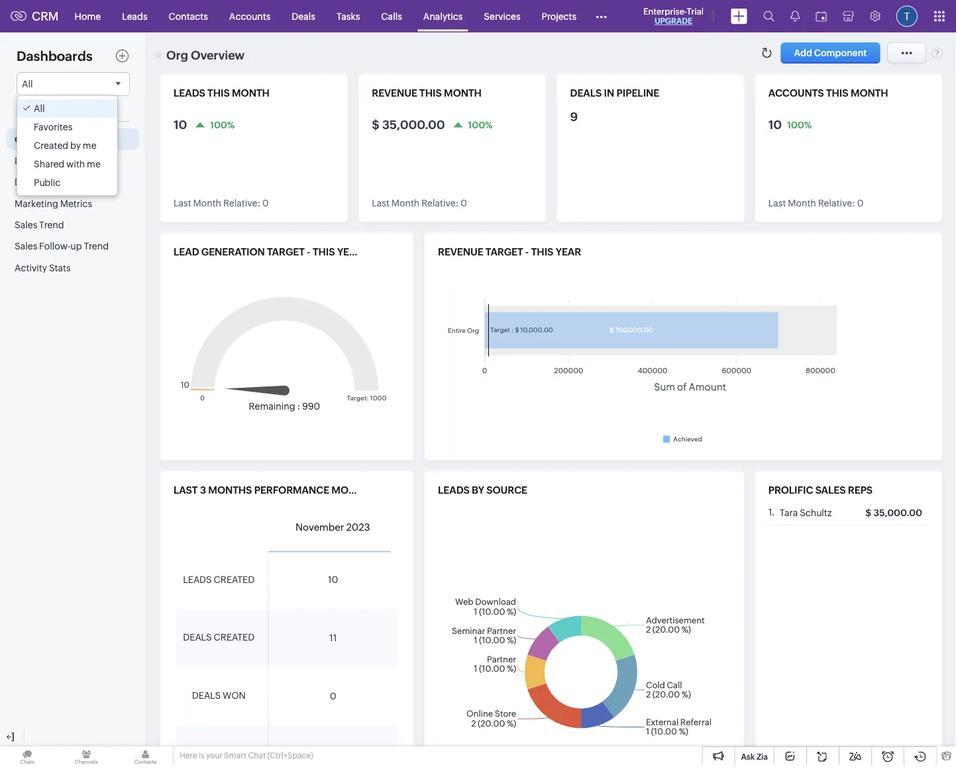 Task type: locate. For each thing, give the bounding box(es) containing it.
0 horizontal spatial 35,000.00
[[382, 118, 445, 132]]

10 down leads this month
[[174, 118, 187, 132]]

0 vertical spatial deals
[[570, 87, 602, 99]]

month for 10
[[232, 87, 270, 99]]

1 vertical spatial created
[[214, 633, 255, 643]]

1 vertical spatial deals
[[183, 633, 212, 643]]

deals left won at bottom
[[192, 691, 221, 702]]

1 last month relative: 0 from the left
[[174, 198, 269, 209]]

0 vertical spatial sales
[[15, 220, 37, 230]]

2 horizontal spatial month
[[851, 87, 888, 99]]

smart
[[224, 752, 246, 761]]

2 last from the left
[[372, 198, 390, 209]]

0 horizontal spatial relative:
[[223, 198, 260, 209]]

projects
[[542, 11, 577, 22]]

0 horizontal spatial analytics
[[38, 155, 77, 166]]

your
[[206, 752, 223, 761]]

1 vertical spatial me
[[87, 159, 101, 170]]

3 month from the left
[[788, 198, 816, 209]]

1 horizontal spatial -
[[525, 246, 529, 258]]

by
[[472, 485, 484, 497]]

leads this month
[[174, 87, 270, 99]]

tree
[[17, 96, 117, 195]]

1 vertical spatial $
[[865, 508, 871, 519]]

created for leads created
[[214, 575, 255, 585]]

lead analytics
[[15, 155, 77, 166]]

enterprise-
[[643, 6, 687, 16]]

2 horizontal spatial last
[[768, 198, 786, 209]]

favorites
[[34, 122, 72, 133]]

1 month from the left
[[193, 198, 221, 209]]

0 horizontal spatial $
[[372, 118, 379, 132]]

org
[[166, 48, 188, 62], [15, 134, 32, 145]]

2 vertical spatial leads
[[183, 575, 212, 585]]

0 horizontal spatial -
[[307, 246, 311, 258]]

1 sales from the top
[[15, 220, 37, 230]]

leads for leads by source
[[438, 485, 470, 497]]

11
[[329, 633, 337, 644]]

created
[[214, 575, 255, 585], [214, 633, 255, 643]]

org down contacts
[[166, 48, 188, 62]]

sales down marketing
[[15, 220, 37, 230]]

1 last from the left
[[174, 198, 191, 209]]

overview up leads this month
[[191, 48, 245, 62]]

1 horizontal spatial target
[[486, 246, 523, 258]]

sales inside "link"
[[15, 241, 37, 252]]

accounts link
[[219, 0, 281, 32]]

1 vertical spatial leads
[[438, 485, 470, 497]]

me right by
[[83, 140, 96, 151]]

1 horizontal spatial $ 35,000.00
[[865, 508, 922, 519]]

0 horizontal spatial 100%
[[210, 119, 235, 130]]

None button
[[781, 42, 880, 64]]

0 vertical spatial trend
[[39, 220, 64, 230]]

3 100% from the left
[[787, 119, 812, 130]]

0 horizontal spatial month
[[232, 87, 270, 99]]

1 horizontal spatial month
[[391, 198, 420, 209]]

1 vertical spatial overview
[[34, 134, 75, 145]]

1 horizontal spatial analytics
[[423, 11, 463, 22]]

marketing
[[15, 198, 58, 209]]

1 horizontal spatial year
[[556, 246, 581, 258]]

100% down accounts
[[787, 119, 812, 130]]

deals up deals won
[[183, 633, 212, 643]]

last
[[174, 198, 191, 209], [372, 198, 390, 209], [768, 198, 786, 209]]

0 horizontal spatial overview
[[34, 134, 75, 145]]

1 horizontal spatial last
[[372, 198, 390, 209]]

home link
[[64, 0, 111, 32]]

me for shared with me
[[87, 159, 101, 170]]

this for leads
[[207, 87, 230, 99]]

sales for sales follow-up trend
[[15, 241, 37, 252]]

deal insights link
[[7, 171, 139, 193]]

9
[[570, 110, 578, 124]]

me
[[83, 140, 96, 151], [87, 159, 101, 170]]

me right with
[[87, 159, 101, 170]]

1 horizontal spatial relative:
[[421, 198, 459, 209]]

3
[[200, 485, 206, 497]]

sales trend link
[[7, 214, 139, 236]]

0 horizontal spatial last month relative: 0
[[174, 198, 269, 209]]

0 vertical spatial org overview
[[166, 48, 245, 62]]

$
[[372, 118, 379, 132], [865, 508, 871, 519]]

revenue this month
[[372, 87, 482, 99]]

2 month from the left
[[391, 198, 420, 209]]

0 horizontal spatial org
[[15, 134, 32, 145]]

2 - from the left
[[525, 246, 529, 258]]

1 horizontal spatial org overview
[[166, 48, 245, 62]]

all inside field
[[22, 79, 33, 89]]

1 100% from the left
[[210, 119, 235, 130]]

$ 35,000.00 down 'reps'
[[865, 508, 922, 519]]

this for accounts
[[826, 87, 848, 99]]

leads
[[122, 11, 147, 22]]

overview down favorites
[[34, 134, 75, 145]]

deals left in
[[570, 87, 602, 99]]

month for 10
[[193, 198, 221, 209]]

0 horizontal spatial year
[[337, 246, 363, 258]]

relative: for 10
[[223, 198, 260, 209]]

2 month from the left
[[444, 87, 482, 99]]

overview
[[191, 48, 245, 62], [34, 134, 75, 145]]

created by me
[[34, 140, 96, 151]]

1 created from the top
[[214, 575, 255, 585]]

2 horizontal spatial relative:
[[818, 198, 855, 209]]

0 horizontal spatial revenue
[[372, 87, 417, 99]]

chat
[[248, 752, 266, 761]]

leads for leads created
[[183, 575, 212, 585]]

0 vertical spatial $
[[372, 118, 379, 132]]

1 horizontal spatial trend
[[84, 241, 109, 252]]

0 horizontal spatial 10
[[174, 118, 187, 132]]

last for $ 35,000.00
[[372, 198, 390, 209]]

leads link
[[111, 0, 158, 32]]

2 horizontal spatial 10
[[768, 118, 782, 132]]

2 vertical spatial deals
[[192, 691, 221, 702]]

2 sales from the top
[[15, 241, 37, 252]]

1 vertical spatial org overview
[[15, 134, 75, 145]]

2 target from the left
[[486, 246, 523, 258]]

all up favorites
[[34, 103, 45, 114]]

org inside org overview link
[[15, 134, 32, 145]]

1 horizontal spatial revenue
[[438, 246, 483, 258]]

2 created from the top
[[214, 633, 255, 643]]

0 vertical spatial 35,000.00
[[382, 118, 445, 132]]

10 down accounts
[[768, 118, 782, 132]]

org overview down favorites
[[15, 134, 75, 145]]

0 horizontal spatial trend
[[39, 220, 64, 230]]

1 horizontal spatial 35,000.00
[[873, 508, 922, 519]]

2 relative: from the left
[[421, 198, 459, 209]]

2 100% from the left
[[468, 119, 493, 130]]

1 relative: from the left
[[223, 198, 260, 209]]

100% down leads this month
[[210, 119, 235, 130]]

enterprise-trial upgrade
[[643, 6, 704, 26]]

performance
[[254, 485, 329, 497]]

1 month from the left
[[232, 87, 270, 99]]

leads
[[174, 87, 205, 99], [438, 485, 470, 497], [183, 575, 212, 585]]

1 horizontal spatial all
[[34, 103, 45, 114]]

2 horizontal spatial last month relative: 0
[[768, 198, 864, 209]]

0 horizontal spatial org overview
[[15, 134, 75, 145]]

100% for 10
[[210, 119, 235, 130]]

sales
[[15, 220, 37, 230], [15, 241, 37, 252]]

deals for deals won
[[192, 691, 221, 702]]

0 vertical spatial $ 35,000.00
[[372, 118, 445, 132]]

100% inside 10 100%
[[787, 119, 812, 130]]

org overview up leads this month
[[166, 48, 245, 62]]

$ down 'reps'
[[865, 508, 871, 519]]

create menu element
[[723, 0, 755, 32]]

0 vertical spatial revenue
[[372, 87, 417, 99]]

0 for revenue this month
[[461, 198, 467, 209]]

upgrade
[[655, 17, 692, 26]]

deals for deals in pipeline
[[570, 87, 602, 99]]

0 vertical spatial overview
[[191, 48, 245, 62]]

0 vertical spatial analytics
[[423, 11, 463, 22]]

trend down the "marketing metrics"
[[39, 220, 64, 230]]

0 horizontal spatial last
[[174, 198, 191, 209]]

sales follow-up trend
[[15, 241, 109, 252]]

1 horizontal spatial 100%
[[468, 119, 493, 130]]

2 year from the left
[[556, 246, 581, 258]]

month
[[232, 87, 270, 99], [444, 87, 482, 99], [851, 87, 888, 99]]

2 horizontal spatial month
[[788, 198, 816, 209]]

org up lead
[[15, 134, 32, 145]]

revenue for revenue this month
[[372, 87, 417, 99]]

1 horizontal spatial org
[[166, 48, 188, 62]]

metrics
[[60, 198, 92, 209]]

1 vertical spatial revenue
[[438, 246, 483, 258]]

deal insights
[[15, 177, 70, 188]]

lead analytics link
[[7, 150, 139, 171]]

0 horizontal spatial all
[[22, 79, 33, 89]]

1 vertical spatial sales
[[15, 241, 37, 252]]

deals created
[[183, 633, 255, 643]]

1 vertical spatial trend
[[84, 241, 109, 252]]

target
[[267, 246, 305, 258], [486, 246, 523, 258]]

1 vertical spatial all
[[34, 103, 45, 114]]

1 vertical spatial org
[[15, 134, 32, 145]]

here is your smart chat (ctrl+space)
[[180, 752, 313, 761]]

deals
[[570, 87, 602, 99], [183, 633, 212, 643], [192, 691, 221, 702]]

0 horizontal spatial target
[[267, 246, 305, 258]]

analytics
[[423, 11, 463, 22], [38, 155, 77, 166]]

shared
[[34, 159, 64, 170]]

0 horizontal spatial month
[[193, 198, 221, 209]]

signals element
[[782, 0, 808, 32]]

2 last month relative: 0 from the left
[[372, 198, 467, 209]]

0 vertical spatial leads
[[174, 87, 205, 99]]

zia
[[757, 753, 768, 762]]

calls
[[381, 11, 402, 22]]

1 horizontal spatial last month relative: 0
[[372, 198, 467, 209]]

activity stats link
[[7, 257, 139, 279]]

monitor
[[332, 485, 379, 497]]

$ 35,000.00
[[372, 118, 445, 132], [865, 508, 922, 519]]

created up won at bottom
[[214, 633, 255, 643]]

revenue
[[372, 87, 417, 99], [438, 246, 483, 258]]

sales up activity
[[15, 241, 37, 252]]

0 vertical spatial created
[[214, 575, 255, 585]]

tree containing all
[[17, 96, 117, 195]]

10 down november 2023 on the bottom
[[328, 575, 338, 586]]

relative: for $ 35,000.00
[[421, 198, 459, 209]]

all
[[22, 79, 33, 89], [34, 103, 45, 114]]

$ down revenue this month
[[372, 118, 379, 132]]

last month relative: 0 for 10
[[174, 198, 269, 209]]

10
[[174, 118, 187, 132], [768, 118, 782, 132], [328, 575, 338, 586]]

contacts
[[169, 11, 208, 22]]

trend right up
[[84, 241, 109, 252]]

month for $ 35,000.00
[[391, 198, 420, 209]]

created up deals created
[[214, 575, 255, 585]]

0 vertical spatial all
[[22, 79, 33, 89]]

0 vertical spatial me
[[83, 140, 96, 151]]

analytics right calls
[[423, 11, 463, 22]]

contacts link
[[158, 0, 219, 32]]

calendar image
[[816, 11, 827, 22]]

marketing metrics
[[15, 198, 92, 209]]

deals for deals created
[[183, 633, 212, 643]]

activity
[[15, 263, 47, 273]]

year
[[337, 246, 363, 258], [556, 246, 581, 258]]

deals won
[[192, 691, 246, 702]]

analytics down the created
[[38, 155, 77, 166]]

1 horizontal spatial month
[[444, 87, 482, 99]]

ask
[[741, 753, 755, 762]]

35,000.00
[[382, 118, 445, 132], [873, 508, 922, 519]]

sales trend
[[15, 220, 64, 230]]

$ 35,000.00 down revenue this month
[[372, 118, 445, 132]]

achieved
[[673, 436, 702, 443]]

lead
[[174, 246, 199, 258]]

1 year from the left
[[337, 246, 363, 258]]

100% down revenue this month
[[468, 119, 493, 130]]

all down dashboards
[[22, 79, 33, 89]]

2 horizontal spatial 100%
[[787, 119, 812, 130]]



Task type: describe. For each thing, give the bounding box(es) containing it.
won
[[223, 691, 246, 702]]

crm link
[[11, 9, 59, 23]]

home
[[75, 11, 101, 22]]

trial
[[687, 6, 704, 16]]

pipeline
[[617, 87, 659, 99]]

with
[[66, 159, 85, 170]]

accounts this month
[[768, 87, 888, 99]]

search image
[[763, 11, 775, 22]]

prolific
[[768, 485, 813, 497]]

ask zia
[[741, 753, 768, 762]]

All field
[[17, 72, 130, 96]]

1 vertical spatial analytics
[[38, 155, 77, 166]]

2023
[[346, 522, 370, 534]]

tasks link
[[326, 0, 371, 32]]

(ctrl+space)
[[267, 752, 313, 761]]

1 horizontal spatial 10
[[328, 575, 338, 586]]

last month relative: 0 for $ 35,000.00
[[372, 198, 467, 209]]

1 - from the left
[[307, 246, 311, 258]]

sales for sales trend
[[15, 220, 37, 230]]

me for created by me
[[83, 140, 96, 151]]

create menu image
[[731, 8, 747, 24]]

chats image
[[0, 747, 54, 766]]

1 target from the left
[[267, 246, 305, 258]]

search element
[[755, 0, 782, 32]]

revenue target - this year
[[438, 246, 581, 258]]

november 2023
[[295, 522, 370, 534]]

org overview link
[[7, 129, 139, 150]]

Other Modules field
[[587, 6, 616, 27]]

follow-
[[39, 241, 70, 252]]

3 last from the left
[[768, 198, 786, 209]]

last
[[174, 485, 198, 497]]

accounts
[[229, 11, 271, 22]]

1 vertical spatial $ 35,000.00
[[865, 508, 922, 519]]

signals image
[[790, 11, 800, 22]]

deals
[[292, 11, 315, 22]]

revenue for revenue target - this year
[[438, 246, 483, 258]]

3 relative: from the left
[[818, 198, 855, 209]]

this for revenue
[[419, 87, 442, 99]]

marketing metrics link
[[7, 193, 139, 214]]

tasks
[[337, 11, 360, 22]]

created
[[34, 140, 68, 151]]

services
[[484, 11, 520, 22]]

months
[[208, 485, 252, 497]]

3 last month relative: 0 from the left
[[768, 198, 864, 209]]

in
[[604, 87, 614, 99]]

generation
[[201, 246, 265, 258]]

here
[[180, 752, 197, 761]]

last 3 months performance monitor
[[174, 485, 379, 497]]

profile image
[[896, 6, 918, 27]]

last for 10
[[174, 198, 191, 209]]

shared with me
[[34, 159, 101, 170]]

lead generation target - this year
[[174, 246, 363, 258]]

analytics link
[[413, 0, 473, 32]]

Search text field
[[17, 103, 129, 122]]

calls link
[[371, 0, 413, 32]]

1 vertical spatial 35,000.00
[[873, 508, 922, 519]]

accounts
[[768, 87, 824, 99]]

prolific sales reps
[[768, 485, 873, 497]]

crm
[[32, 9, 59, 23]]

profile element
[[888, 0, 926, 32]]

activity stats
[[15, 263, 71, 273]]

10 100%
[[768, 118, 812, 132]]

insights
[[36, 177, 70, 188]]

100% for $ 35,000.00
[[468, 119, 493, 130]]

tara
[[780, 508, 798, 519]]

month for $ 35,000.00
[[444, 87, 482, 99]]

is
[[199, 752, 204, 761]]

projects link
[[531, 0, 587, 32]]

1.
[[768, 508, 775, 518]]

help image
[[932, 47, 943, 59]]

sales
[[815, 485, 846, 497]]

contacts image
[[118, 747, 173, 766]]

deals in pipeline
[[570, 87, 659, 99]]

up
[[70, 241, 82, 252]]

trend inside "link"
[[84, 241, 109, 252]]

channels image
[[59, 747, 114, 766]]

0 for leads this month
[[262, 198, 269, 209]]

services link
[[473, 0, 531, 32]]

dashboards
[[17, 49, 93, 64]]

leads by source
[[438, 485, 527, 497]]

leads created
[[183, 575, 255, 585]]

1 horizontal spatial $
[[865, 508, 871, 519]]

lead
[[15, 155, 36, 166]]

sales follow-up trend link
[[7, 236, 139, 257]]

1 horizontal spatial overview
[[191, 48, 245, 62]]

november
[[295, 522, 344, 534]]

deals link
[[281, 0, 326, 32]]

stats
[[49, 263, 71, 273]]

reps
[[848, 485, 873, 497]]

schultz
[[800, 508, 832, 519]]

created for deals created
[[214, 633, 255, 643]]

3 month from the left
[[851, 87, 888, 99]]

source
[[486, 485, 527, 497]]

0 for accounts this month
[[857, 198, 864, 209]]

public
[[34, 178, 60, 188]]

leads for leads this month
[[174, 87, 205, 99]]

0 horizontal spatial $ 35,000.00
[[372, 118, 445, 132]]

by
[[70, 140, 81, 151]]

1. tara schultz
[[768, 508, 832, 519]]

0 vertical spatial org
[[166, 48, 188, 62]]

deal
[[15, 177, 34, 188]]



Task type: vqa. For each thing, say whether or not it's contained in the screenshot.


